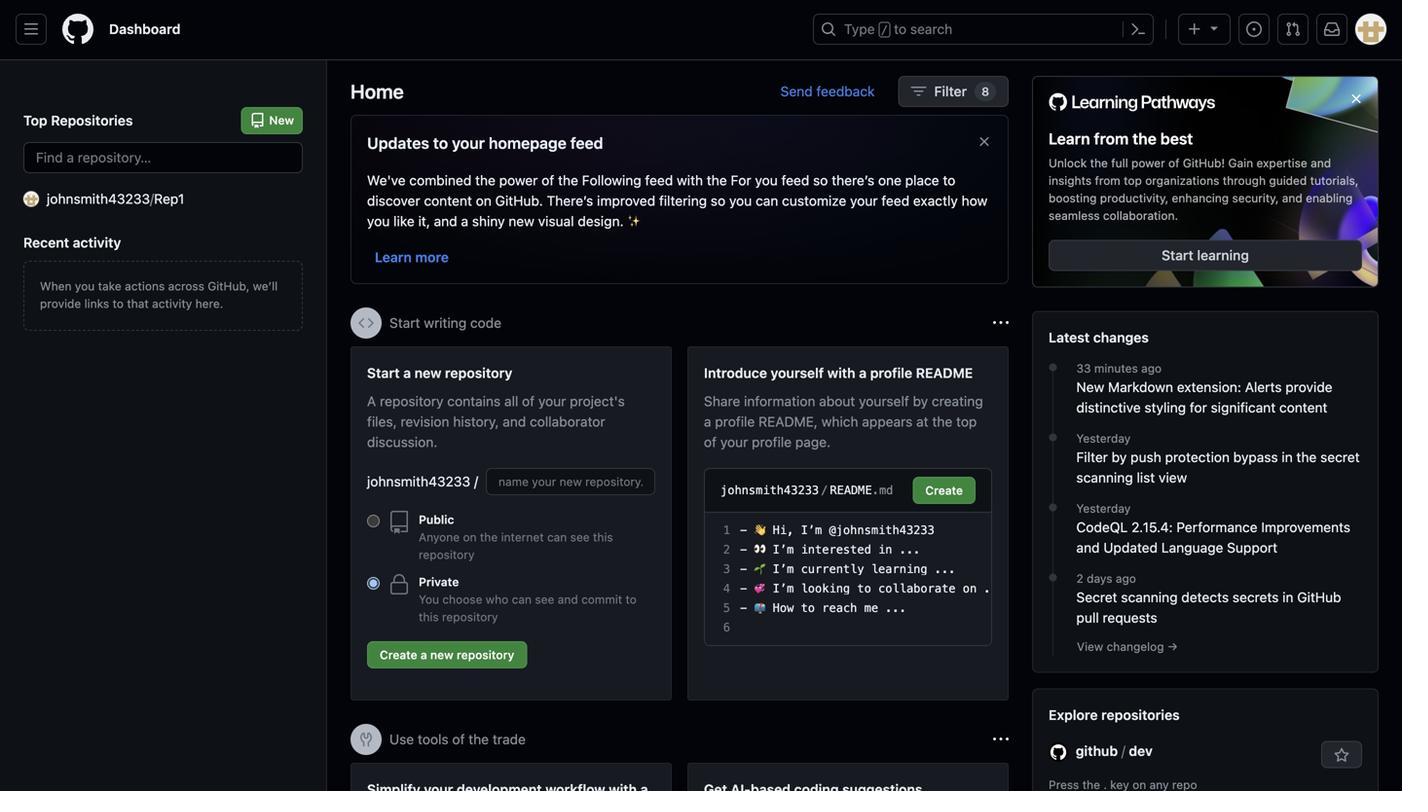 Task type: locate. For each thing, give the bounding box(es) containing it.
top down creating
[[956, 414, 977, 430]]

0 vertical spatial learning
[[1197, 247, 1249, 263]]

filter right filter icon
[[934, 83, 967, 99]]

1 horizontal spatial 2
[[1076, 572, 1084, 586]]

johnsmith43233 / rep1
[[47, 191, 184, 207]]

2 horizontal spatial can
[[756, 193, 778, 209]]

1 vertical spatial this
[[419, 611, 439, 624]]

1 vertical spatial on
[[463, 531, 477, 544]]

activity down across
[[152, 297, 192, 311]]

feed
[[570, 134, 603, 152], [645, 172, 673, 188], [781, 172, 809, 188], [882, 193, 910, 209]]

git pull request image
[[1285, 21, 1301, 37]]

0 horizontal spatial can
[[512, 593, 532, 607]]

0 horizontal spatial 2
[[723, 543, 730, 557]]

0 vertical spatial content
[[424, 193, 472, 209]]

filter
[[934, 83, 967, 99], [1076, 449, 1108, 465]]

start for start a new repository
[[367, 365, 400, 381]]

triangle down image
[[1206, 20, 1222, 36]]

protection
[[1165, 449, 1230, 465]]

learn inside learn from the best unlock the full power of github! gain expertise and insights from top organizations through guided tutorials, boosting productivity, enhancing security, and enabling seamless collaboration.
[[1049, 129, 1090, 148]]

the left best
[[1133, 129, 1157, 148]]

and inside the private you choose who can see and commit to this repository
[[558, 593, 578, 607]]

0 horizontal spatial filter
[[934, 83, 967, 99]]

2 why am i seeing this? image from the top
[[993, 732, 1009, 748]]

1 vertical spatial so
[[711, 193, 726, 209]]

content
[[424, 193, 472, 209], [1280, 400, 1328, 416]]

language
[[1162, 540, 1223, 556]]

1 vertical spatial provide
[[1286, 379, 1333, 395]]

0 horizontal spatial power
[[499, 172, 538, 188]]

send feedback link
[[781, 81, 875, 102]]

2 vertical spatial new
[[430, 649, 453, 662]]

0 vertical spatial why am i seeing this? image
[[993, 315, 1009, 331]]

of inside share information about yourself by creating a profile readme, which appears at the top of your profile page.
[[704, 434, 717, 450]]

x image
[[977, 134, 992, 149]]

feedback
[[816, 83, 875, 99]]

2 horizontal spatial johnsmith43233
[[721, 484, 819, 498]]

johnsmith43233 up the public
[[367, 474, 470, 490]]

new inside create a new repository button
[[430, 649, 453, 662]]

combined
[[409, 172, 472, 188]]

code image
[[358, 315, 374, 331]]

johnsmith43233 for johnsmith43233 / rep1
[[47, 191, 150, 207]]

0 vertical spatial in
[[1282, 449, 1293, 465]]

trade
[[493, 732, 526, 748]]

start for start learning
[[1162, 247, 1194, 263]]

the right 'at'
[[932, 414, 953, 430]]

in inside 1 - 👋 hi, i'm @johnsmith43233 2 - 👀 i'm interested in ... 3 - 🌱 i'm currently learning ... 4 - 💞️ i'm looking to collaborate on ... 5 - 📫 how to reach me ... 6
[[878, 543, 892, 557]]

provide for activity
[[40, 297, 81, 311]]

you down discover
[[367, 213, 390, 229]]

0 horizontal spatial readme
[[830, 484, 872, 498]]

0 horizontal spatial so
[[711, 193, 726, 209]]

new down github.
[[509, 213, 534, 229]]

→
[[1167, 640, 1178, 654]]

scanning up the "requests"
[[1121, 590, 1178, 606]]

dot fill image up dot fill icon
[[1045, 430, 1061, 445]]

2 vertical spatial dot fill image
[[1045, 570, 1061, 586]]

None radio
[[367, 515, 380, 528]]

so up customize
[[813, 172, 828, 188]]

/ down history,
[[474, 474, 478, 490]]

new inside we've combined the power of the following feed with the for you feed so there's one place to discover content on github. there's improved filtering so you can customize your feed exactly how you like it, and a shiny new visual design. ✨
[[509, 213, 534, 229]]

repository inside the public anyone on the internet can see this repository
[[419, 548, 475, 562]]

1 horizontal spatial so
[[813, 172, 828, 188]]

by inside share information about yourself by creating a profile readme, which appears at the top of your profile page.
[[913, 393, 928, 409]]

on inside the public anyone on the internet can see this repository
[[463, 531, 477, 544]]

can inside the private you choose who can see and commit to this repository
[[512, 593, 532, 607]]

ago right days
[[1116, 572, 1136, 586]]

1 vertical spatial ago
[[1116, 572, 1136, 586]]

2 vertical spatial can
[[512, 593, 532, 607]]

yesterday for codeql
[[1076, 502, 1131, 516]]

top
[[23, 112, 47, 129]]

from
[[1094, 129, 1129, 148], [1095, 174, 1121, 187]]

0 vertical spatial start
[[1162, 247, 1194, 263]]

a inside button
[[421, 649, 427, 662]]

johnsmith43233 inside introduce yourself with a profile readme element
[[721, 484, 819, 498]]

interested
[[801, 543, 871, 557]]

1 vertical spatial learn
[[375, 249, 412, 265]]

0 vertical spatial power
[[1132, 156, 1165, 170]]

command palette image
[[1131, 21, 1146, 37]]

0 horizontal spatial by
[[913, 393, 928, 409]]

profile down share at the right
[[715, 414, 755, 430]]

johnsmith43233
[[47, 191, 150, 207], [367, 474, 470, 490], [721, 484, 819, 498]]

feed up customize
[[781, 172, 809, 188]]

of inside we've combined the power of the following feed with the for you feed so there's one place to discover content on github. there's improved filtering so you can customize your feed exactly how you like it, and a shiny new visual design. ✨
[[542, 172, 554, 188]]

/ inside explore repositories navigation
[[1122, 743, 1125, 759]]

dot fill image
[[1045, 360, 1061, 375], [1045, 430, 1061, 445], [1045, 570, 1061, 586]]

... right me
[[885, 602, 907, 615]]

start up a
[[367, 365, 400, 381]]

star this repository image
[[1334, 748, 1350, 764]]

1 horizontal spatial learning
[[1197, 247, 1249, 263]]

0 vertical spatial with
[[677, 172, 703, 188]]

changelog
[[1107, 640, 1164, 654]]

use tools of the trade
[[390, 732, 526, 748]]

to up me
[[857, 582, 871, 596]]

power up github.
[[499, 172, 538, 188]]

1 horizontal spatial power
[[1132, 156, 1165, 170]]

github.
[[495, 193, 543, 209]]

0 vertical spatial new
[[269, 113, 294, 127]]

... right collaborate
[[984, 582, 1005, 596]]

learning inside 1 - 👋 hi, i'm @johnsmith43233 2 - 👀 i'm interested in ... 3 - 🌱 i'm currently learning ... 4 - 💞️ i'm looking to collaborate on ... 5 - 📫 how to reach me ... 6
[[871, 563, 928, 576]]

tools image
[[358, 732, 374, 748]]

unlock
[[1049, 156, 1087, 170]]

2 days ago secret scanning detects secrets in github pull requests
[[1076, 572, 1341, 626]]

and up the tutorials,
[[1311, 156, 1331, 170]]

this up commit
[[593, 531, 613, 544]]

readme
[[916, 365, 973, 381], [830, 484, 872, 498]]

support
[[1227, 540, 1278, 556]]

the
[[1133, 129, 1157, 148], [1090, 156, 1108, 170], [475, 172, 496, 188], [558, 172, 578, 188], [707, 172, 727, 188], [932, 414, 953, 430], [1297, 449, 1317, 465], [480, 531, 498, 544], [469, 732, 489, 748]]

start inside create a new repository element
[[367, 365, 400, 381]]

repository inside the private you choose who can see and commit to this repository
[[442, 611, 498, 624]]

0 horizontal spatial learn
[[375, 249, 412, 265]]

/ inside introduce yourself with a profile readme element
[[821, 484, 828, 498]]

contains
[[447, 393, 501, 409]]

1 vertical spatial content
[[1280, 400, 1328, 416]]

issue opened image
[[1246, 21, 1262, 37]]

profile down readme,
[[752, 434, 792, 450]]

a right create
[[421, 649, 427, 662]]

0 vertical spatial readme
[[916, 365, 973, 381]]

yourself up appears
[[859, 393, 909, 409]]

create a new repository element
[[367, 363, 655, 677]]

dot fill image for filter by push protection bypass in the secret scanning list view
[[1045, 430, 1061, 445]]

actions
[[125, 279, 165, 293]]

that
[[127, 297, 149, 311]]

/ right the type
[[881, 23, 888, 37]]

top up productivity,
[[1124, 174, 1142, 187]]

one
[[878, 172, 902, 188]]

2 inside the 2 days ago secret scanning detects secrets in github pull requests
[[1076, 572, 1084, 586]]

0 vertical spatial profile
[[870, 365, 912, 381]]

2 down 1
[[723, 543, 730, 557]]

can right who at the left bottom of page
[[512, 593, 532, 607]]

/ inside create a new repository element
[[474, 474, 478, 490]]

detects
[[1181, 590, 1229, 606]]

johnsmith43233 inside create a new repository element
[[367, 474, 470, 490]]

1 horizontal spatial can
[[547, 531, 567, 544]]

repository down anyone
[[419, 548, 475, 562]]

your up collaborator
[[538, 393, 566, 409]]

content down alerts at the top right
[[1280, 400, 1328, 416]]

by inside yesterday filter by push protection bypass in the secret scanning list view
[[1112, 449, 1127, 465]]

can inside the public anyone on the internet can see this repository
[[547, 531, 567, 544]]

gain
[[1228, 156, 1253, 170]]

the inside share information about yourself by creating a profile readme, which appears at the top of your profile page.
[[932, 414, 953, 430]]

1 horizontal spatial new
[[1076, 379, 1105, 395]]

0 vertical spatial see
[[570, 531, 590, 544]]

see right who at the left bottom of page
[[535, 593, 554, 607]]

push
[[1131, 449, 1162, 465]]

in down '@johnsmith43233'
[[878, 543, 892, 557]]

why am i seeing this? image
[[993, 315, 1009, 331], [993, 732, 1009, 748]]

0 horizontal spatial activity
[[73, 235, 121, 251]]

with up filtering
[[677, 172, 703, 188]]

from down 'full'
[[1095, 174, 1121, 187]]

of right all
[[522, 393, 535, 409]]

1 vertical spatial by
[[1112, 449, 1127, 465]]

to inside we've combined the power of the following feed with the for you feed so there's one place to discover content on github. there's improved filtering so you can customize your feed exactly how you like it, and a shiny new visual design. ✨
[[943, 172, 956, 188]]

1 vertical spatial why am i seeing this? image
[[993, 732, 1009, 748]]

on inside we've combined the power of the following feed with the for you feed so there's one place to discover content on github. there's improved filtering so you can customize your feed exactly how you like it, and a shiny new visual design. ✨
[[476, 193, 492, 209]]

0 vertical spatial by
[[913, 393, 928, 409]]

on up shiny
[[476, 193, 492, 209]]

1 horizontal spatial provide
[[1286, 379, 1333, 395]]

2
[[723, 543, 730, 557], [1076, 572, 1084, 586]]

of down share at the right
[[704, 434, 717, 450]]

in right "bypass"
[[1282, 449, 1293, 465]]

who
[[486, 593, 509, 607]]

/ for johnsmith43233 /
[[474, 474, 478, 490]]

2 dot fill image from the top
[[1045, 430, 1061, 445]]

2 yesterday from the top
[[1076, 502, 1131, 516]]

learning down enhancing
[[1197, 247, 1249, 263]]

2 vertical spatial profile
[[752, 434, 792, 450]]

repository down choose at the left bottom
[[442, 611, 498, 624]]

0 vertical spatial ago
[[1141, 362, 1162, 375]]

learning up collaborate
[[871, 563, 928, 576]]

and left commit
[[558, 593, 578, 607]]

1 horizontal spatial johnsmith43233
[[367, 474, 470, 490]]

Top Repositories search field
[[23, 142, 303, 173]]

0 vertical spatial provide
[[40, 297, 81, 311]]

view changelog → link
[[1077, 640, 1178, 654]]

1 dot fill image from the top
[[1045, 360, 1061, 375]]

0 horizontal spatial content
[[424, 193, 472, 209]]

1 horizontal spatial this
[[593, 531, 613, 544]]

learn down like
[[375, 249, 412, 265]]

content inside we've combined the power of the following feed with the for you feed so there's one place to discover content on github. there's improved filtering so you can customize your feed exactly how you like it, and a shiny new visual design. ✨
[[424, 193, 472, 209]]

see down repository name text field
[[570, 531, 590, 544]]

of inside learn from the best unlock the full power of github! gain expertise and insights from top organizations through guided tutorials, boosting productivity, enhancing security, and enabling seamless collaboration.
[[1169, 156, 1180, 170]]

revision
[[401, 414, 449, 430]]

ago inside the 2 days ago secret scanning detects secrets in github pull requests
[[1116, 572, 1136, 586]]

this inside the private you choose who can see and commit to this repository
[[419, 611, 439, 624]]

learn
[[1049, 129, 1090, 148], [375, 249, 412, 265]]

0 vertical spatial top
[[1124, 174, 1142, 187]]

1 vertical spatial new
[[414, 365, 442, 381]]

and down all
[[503, 414, 526, 430]]

0 horizontal spatial ago
[[1116, 572, 1136, 586]]

this down you
[[419, 611, 439, 624]]

the up there's
[[558, 172, 578, 188]]

johnsmith43233 up recent activity
[[47, 191, 150, 207]]

0 vertical spatial learn
[[1049, 129, 1090, 148]]

yesterday up codeql at right bottom
[[1076, 502, 1131, 516]]

of inside a repository contains all of your project's files, revision history, and collaborator discussion.
[[522, 393, 535, 409]]

for
[[1190, 400, 1207, 416]]

1 horizontal spatial see
[[570, 531, 590, 544]]

/ for johnsmith43233 / rep1
[[150, 191, 154, 207]]

of
[[1169, 156, 1180, 170], [542, 172, 554, 188], [522, 393, 535, 409], [704, 434, 717, 450], [452, 732, 465, 748]]

yesterday inside "yesterday codeql 2.15.4: performance improvements and updated language support"
[[1076, 502, 1131, 516]]

with inside we've combined the power of the following feed with the for you feed so there's one place to discover content on github. there's improved filtering so you can customize your feed exactly how you like it, and a shiny new visual design. ✨
[[677, 172, 703, 188]]

filter down distinctive at the right
[[1076, 449, 1108, 465]]

start inside explore element
[[1162, 247, 1194, 263]]

ago up markdown
[[1141, 362, 1162, 375]]

shiny
[[472, 213, 505, 229]]

a down share at the right
[[704, 414, 711, 430]]

0 vertical spatial can
[[756, 193, 778, 209]]

1 vertical spatial 2
[[1076, 572, 1084, 586]]

start down 'collaboration.'
[[1162, 247, 1194, 263]]

0 horizontal spatial yourself
[[771, 365, 824, 381]]

0 vertical spatial activity
[[73, 235, 121, 251]]

scanning left list
[[1076, 470, 1133, 486]]

content down combined
[[424, 193, 472, 209]]

your
[[452, 134, 485, 152], [850, 193, 878, 209], [538, 393, 566, 409], [720, 434, 748, 450]]

33 minutes ago new markdown extension: alerts provide distinctive styling for significant content
[[1076, 362, 1333, 416]]

1 vertical spatial see
[[535, 593, 554, 607]]

/ for type / to search
[[881, 23, 888, 37]]

start right the code icon
[[390, 315, 420, 331]]

1 vertical spatial in
[[878, 543, 892, 557]]

view changelog →
[[1077, 640, 1178, 654]]

1
[[723, 524, 730, 538]]

the inside the public anyone on the internet can see this repository
[[480, 531, 498, 544]]

0 horizontal spatial top
[[956, 414, 977, 430]]

your down there's
[[850, 193, 878, 209]]

1 vertical spatial learning
[[871, 563, 928, 576]]

8
[[982, 85, 989, 98]]

how
[[773, 602, 794, 615]]

0 vertical spatial scanning
[[1076, 470, 1133, 486]]

1 vertical spatial yesterday
[[1076, 502, 1131, 516]]

insights
[[1049, 174, 1092, 187]]

1 vertical spatial from
[[1095, 174, 1121, 187]]

0 vertical spatial new
[[509, 213, 534, 229]]

yesterday for filter
[[1076, 432, 1131, 445]]

3
[[723, 563, 730, 576]]

introduce
[[704, 365, 767, 381]]

1 horizontal spatial activity
[[152, 297, 192, 311]]

/ down find a repository… text box
[[150, 191, 154, 207]]

1 vertical spatial yourself
[[859, 393, 909, 409]]

0 vertical spatial 2
[[723, 543, 730, 557]]

creating
[[932, 393, 983, 409]]

1 horizontal spatial by
[[1112, 449, 1127, 465]]

github!
[[1183, 156, 1225, 170]]

1 vertical spatial top
[[956, 414, 977, 430]]

recent
[[23, 235, 69, 251]]

guided
[[1269, 174, 1307, 187]]

send
[[781, 83, 813, 99]]

bypass
[[1234, 449, 1278, 465]]

to down take
[[113, 297, 124, 311]]

readme up '@johnsmith43233'
[[830, 484, 872, 498]]

None submit
[[913, 477, 976, 504]]

2 left days
[[1076, 572, 1084, 586]]

ago for scanning
[[1116, 572, 1136, 586]]

0 horizontal spatial learning
[[871, 563, 928, 576]]

dot fill image left 33
[[1045, 360, 1061, 375]]

and inside a repository contains all of your project's files, revision history, and collaborator discussion.
[[503, 414, 526, 430]]

looking
[[801, 582, 850, 596]]

provide inside 33 minutes ago new markdown extension: alerts provide distinctive styling for significant content
[[1286, 379, 1333, 395]]

learn up unlock at the right top of page
[[1049, 129, 1090, 148]]

1 horizontal spatial filter
[[1076, 449, 1108, 465]]

can inside we've combined the power of the following feed with the for you feed so there's one place to discover content on github. there's improved filtering so you can customize your feed exactly how you like it, and a shiny new visual design. ✨
[[756, 193, 778, 209]]

- left 👀
[[740, 543, 747, 557]]

learning
[[1197, 247, 1249, 263], [871, 563, 928, 576]]

1 vertical spatial scanning
[[1121, 590, 1178, 606]]

provide for significant
[[1286, 379, 1333, 395]]

you up the links
[[75, 279, 95, 293]]

0 vertical spatial yesterday
[[1076, 432, 1131, 445]]

None radio
[[367, 577, 380, 590]]

power right 'full'
[[1132, 156, 1165, 170]]

1 horizontal spatial learn
[[1049, 129, 1090, 148]]

ago for markdown
[[1141, 362, 1162, 375]]

explore element
[[1032, 76, 1379, 792]]

homepage
[[489, 134, 567, 152]]

repositories
[[51, 112, 133, 129]]

0 horizontal spatial johnsmith43233
[[47, 191, 150, 207]]

1 vertical spatial filter
[[1076, 449, 1108, 465]]

1 why am i seeing this? image from the top
[[993, 315, 1009, 331]]

alerts
[[1245, 379, 1282, 395]]

to up exactly
[[943, 172, 956, 188]]

and down codeql at right bottom
[[1076, 540, 1100, 556]]

in inside yesterday filter by push protection bypass in the secret scanning list view
[[1282, 449, 1293, 465]]

2 vertical spatial start
[[367, 365, 400, 381]]

on
[[476, 193, 492, 209], [463, 531, 477, 544], [963, 582, 977, 596]]

public
[[419, 513, 454, 527]]

provide right alerts at the top right
[[1286, 379, 1333, 395]]

activity up take
[[73, 235, 121, 251]]

1 horizontal spatial top
[[1124, 174, 1142, 187]]

exactly
[[913, 193, 958, 209]]

updates to your homepage feed
[[367, 134, 603, 152]]

search
[[910, 21, 953, 37]]

- left 💞️
[[740, 582, 747, 596]]

of up "organizations" at the right
[[1169, 156, 1180, 170]]

filter inside yesterday filter by push protection bypass in the secret scanning list view
[[1076, 449, 1108, 465]]

how
[[962, 193, 988, 209]]

top inside learn from the best unlock the full power of github! gain expertise and insights from top organizations through guided tutorials, boosting productivity, enhancing security, and enabling seamless collaboration.
[[1124, 174, 1142, 187]]

ago
[[1141, 362, 1162, 375], [1116, 572, 1136, 586]]

new link
[[241, 107, 303, 134]]

3 - from the top
[[740, 563, 747, 576]]

1 vertical spatial activity
[[152, 297, 192, 311]]

dot fill image
[[1045, 500, 1061, 516]]

1 vertical spatial dot fill image
[[1045, 430, 1061, 445]]

👋
[[754, 524, 766, 538]]

your inside we've combined the power of the following feed with the for you feed so there's one place to discover content on github. there's improved filtering so you can customize your feed exactly how you like it, and a shiny new visual design. ✨
[[850, 193, 878, 209]]

learn for from
[[1049, 129, 1090, 148]]

provide inside when you take actions across github, we'll provide links to that activity here.
[[40, 297, 81, 311]]

learn for more
[[375, 249, 412, 265]]

dashboard
[[109, 21, 181, 37]]

readme,
[[759, 414, 818, 430]]

5
[[723, 602, 730, 615]]

2 vertical spatial in
[[1283, 590, 1294, 606]]

3 dot fill image from the top
[[1045, 570, 1061, 586]]

start
[[1162, 247, 1194, 263], [390, 315, 420, 331], [367, 365, 400, 381]]

secret
[[1321, 449, 1360, 465]]

writing
[[424, 315, 467, 331]]

yesterday codeql 2.15.4: performance improvements and updated language support
[[1076, 502, 1351, 556]]

/ down "page."
[[821, 484, 828, 498]]

/ inside type / to search
[[881, 23, 888, 37]]

of up there's
[[542, 172, 554, 188]]

1 horizontal spatial content
[[1280, 400, 1328, 416]]

see
[[570, 531, 590, 544], [535, 593, 554, 607]]

take
[[98, 279, 121, 293]]

1 horizontal spatial ago
[[1141, 362, 1162, 375]]

0 vertical spatial this
[[593, 531, 613, 544]]

filter image
[[911, 84, 926, 99]]

0 horizontal spatial this
[[419, 611, 439, 624]]

1 horizontal spatial readme
[[916, 365, 973, 381]]

we've
[[367, 172, 406, 188]]

start learning link
[[1049, 240, 1362, 271]]

0 vertical spatial dot fill image
[[1045, 360, 1061, 375]]

1 vertical spatial new
[[1076, 379, 1105, 395]]

the left for
[[707, 172, 727, 188]]

anyone
[[419, 531, 460, 544]]

by left push
[[1112, 449, 1127, 465]]

scanning inside the 2 days ago secret scanning detects secrets in github pull requests
[[1121, 590, 1178, 606]]

0 horizontal spatial new
[[269, 113, 294, 127]]

repository down who at the left bottom of page
[[457, 649, 514, 662]]

new
[[509, 213, 534, 229], [414, 365, 442, 381], [430, 649, 453, 662]]

repository inside a repository contains all of your project's files, revision history, and collaborator discussion.
[[380, 393, 444, 409]]

yesterday inside yesterday filter by push protection bypass in the secret scanning list view
[[1076, 432, 1131, 445]]

the left trade
[[469, 732, 489, 748]]

0 vertical spatial from
[[1094, 129, 1129, 148]]

can left customize
[[756, 193, 778, 209]]

your inside a repository contains all of your project's files, revision history, and collaborator discussion.
[[538, 393, 566, 409]]

1 yesterday from the top
[[1076, 432, 1131, 445]]

close image
[[1349, 91, 1364, 107]]

top repositories
[[23, 112, 133, 129]]

learn more link
[[375, 249, 449, 265]]

when
[[40, 279, 72, 293]]

4 - from the top
[[740, 582, 747, 596]]

none submit inside introduce yourself with a profile readme element
[[913, 477, 976, 504]]

view
[[1159, 470, 1187, 486]]

1 horizontal spatial yourself
[[859, 393, 909, 409]]

why am i seeing this? image left latest
[[993, 315, 1009, 331]]

so right filtering
[[711, 193, 726, 209]]

top inside share information about yourself by creating a profile readme, which appears at the top of your profile page.
[[956, 414, 977, 430]]

1 vertical spatial can
[[547, 531, 567, 544]]

0 horizontal spatial provide
[[40, 297, 81, 311]]

you inside when you take actions across github, we'll provide links to that activity here.
[[75, 279, 95, 293]]

yesterday down distinctive at the right
[[1076, 432, 1131, 445]]

0 horizontal spatial with
[[677, 172, 703, 188]]

in inside the 2 days ago secret scanning detects secrets in github pull requests
[[1283, 590, 1294, 606]]

why am i seeing this? image left @github profile icon
[[993, 732, 1009, 748]]

ago inside 33 minutes ago new markdown extension: alerts provide distinctive styling for significant content
[[1141, 362, 1162, 375]]

a inside share information about yourself by creating a profile readme, which appears at the top of your profile page.
[[704, 414, 711, 430]]



Task type: describe. For each thing, give the bounding box(es) containing it.
this inside the public anyone on the internet can see this repository
[[593, 531, 613, 544]]

customize
[[782, 193, 846, 209]]

.md
[[872, 484, 893, 498]]

your inside share information about yourself by creating a profile readme, which appears at the top of your profile page.
[[720, 434, 748, 450]]

new inside 33 minutes ago new markdown extension: alerts provide distinctive styling for significant content
[[1076, 379, 1105, 395]]

changes
[[1093, 330, 1149, 346]]

dot fill image for secret scanning detects secrets in github pull requests
[[1045, 570, 1061, 586]]

see inside the private you choose who can see and commit to this repository
[[535, 593, 554, 607]]

to right how
[[801, 602, 815, 615]]

home
[[351, 80, 404, 103]]

design.
[[578, 213, 624, 229]]

johnsmith43233 /
[[367, 474, 478, 490]]

/ for github / dev
[[1122, 743, 1125, 759]]

share information about yourself by creating a profile readme, which appears at the top of your profile page.
[[704, 393, 983, 450]]

public anyone on the internet can see this repository
[[419, 513, 613, 562]]

explore repositories navigation
[[1032, 689, 1379, 792]]

productivity,
[[1100, 191, 1169, 205]]

to inside the private you choose who can see and commit to this repository
[[626, 593, 637, 607]]

... down '@johnsmith43233'
[[899, 543, 921, 557]]

/ for johnsmith43233 / readme .md
[[821, 484, 828, 498]]

✨
[[627, 213, 641, 229]]

rep1 image
[[23, 191, 39, 207]]

none radio inside create a new repository element
[[367, 515, 380, 528]]

2 inside 1 - 👋 hi, i'm @johnsmith43233 2 - 👀 i'm interested in ... 3 - 🌱 i'm currently learning ... 4 - 💞️ i'm looking to collaborate on ... 5 - 📫 how to reach me ... 6
[[723, 543, 730, 557]]

and inside we've combined the power of the following feed with the for you feed so there's one place to discover content on github. there's improved filtering so you can customize your feed exactly how you like it, and a shiny new visual design. ✨
[[434, 213, 457, 229]]

homepage image
[[62, 14, 93, 45]]

recent activity
[[23, 235, 121, 251]]

seamless
[[1049, 209, 1100, 222]]

1 vertical spatial with
[[827, 365, 856, 381]]

repository up contains
[[445, 365, 512, 381]]

like
[[393, 213, 415, 229]]

visual
[[538, 213, 574, 229]]

content inside 33 minutes ago new markdown extension: alerts provide distinctive styling for significant content
[[1280, 400, 1328, 416]]

which
[[822, 414, 858, 430]]

1 - from the top
[[740, 524, 747, 538]]

tools
[[418, 732, 449, 748]]

activity inside when you take actions across github, we'll provide links to that activity here.
[[152, 297, 192, 311]]

commit
[[581, 593, 622, 607]]

i'm up how
[[773, 582, 794, 596]]

💞️
[[754, 582, 766, 596]]

a inside we've combined the power of the following feed with the for you feed so there's one place to discover content on github. there's improved filtering so you can customize your feed exactly how you like it, and a shiny new visual design. ✨
[[461, 213, 468, 229]]

feed up filtering
[[645, 172, 673, 188]]

a
[[367, 393, 376, 409]]

introduce yourself with a profile readme
[[704, 365, 973, 381]]

power inside we've combined the power of the following feed with the for you feed so there's one place to discover content on github. there's improved filtering so you can customize your feed exactly how you like it, and a shiny new visual design. ✨
[[499, 172, 538, 188]]

to up combined
[[433, 134, 448, 152]]

why am i seeing this? image for use tools of the trade
[[993, 732, 1009, 748]]

dashboard link
[[101, 14, 188, 45]]

on inside 1 - 👋 hi, i'm @johnsmith43233 2 - 👀 i'm interested in ... 3 - 🌱 i'm currently learning ... 4 - 💞️ i'm looking to collaborate on ... 5 - 📫 how to reach me ... 6
[[963, 582, 977, 596]]

appears
[[862, 414, 913, 430]]

0 vertical spatial filter
[[934, 83, 967, 99]]

new for create a new repository
[[430, 649, 453, 662]]

significant
[[1211, 400, 1276, 416]]

dev
[[1129, 743, 1153, 759]]

🌱
[[754, 563, 766, 576]]

secret
[[1076, 590, 1117, 606]]

at
[[916, 414, 929, 430]]

lock image
[[388, 574, 411, 597]]

choose
[[442, 593, 482, 607]]

discover
[[367, 193, 420, 209]]

i'm right hi,
[[801, 524, 822, 538]]

introduce yourself with a profile readme element
[[687, 347, 1009, 701]]

we've combined the power of the following feed with the for you feed so there's one place to discover content on github. there's improved filtering so you can customize your feed exactly how you like it, and a shiny new visual design. ✨
[[367, 172, 988, 229]]

internet
[[501, 531, 544, 544]]

collaboration.
[[1103, 209, 1178, 222]]

styling
[[1145, 400, 1186, 416]]

a up revision
[[403, 365, 411, 381]]

the left 'full'
[[1090, 156, 1108, 170]]

for
[[731, 172, 751, 188]]

the down updates to your homepage feed
[[475, 172, 496, 188]]

codeql
[[1076, 519, 1128, 535]]

i'm right 🌱
[[773, 563, 794, 576]]

you right for
[[755, 172, 778, 188]]

explore
[[1049, 707, 1098, 723]]

updates
[[367, 134, 429, 152]]

private you choose who can see and commit to this repository
[[419, 575, 637, 624]]

none radio inside create a new repository element
[[367, 577, 380, 590]]

enhancing
[[1172, 191, 1229, 205]]

to left search
[[894, 21, 907, 37]]

across
[[168, 279, 204, 293]]

currently
[[801, 563, 864, 576]]

why am i seeing this? image for start writing code
[[993, 315, 1009, 331]]

yourself inside share information about yourself by creating a profile readme, which appears at the top of your profile page.
[[859, 393, 909, 409]]

repo image
[[388, 511, 411, 535]]

33
[[1076, 362, 1091, 375]]

5 - from the top
[[740, 602, 747, 615]]

send feedback
[[781, 83, 875, 99]]

performance
[[1177, 519, 1258, 535]]

learning inside explore element
[[1197, 247, 1249, 263]]

start a new repository
[[367, 365, 512, 381]]

a up share information about yourself by creating a profile readme, which appears at the top of your profile page.
[[859, 365, 867, 381]]

list
[[1137, 470, 1155, 486]]

markdown
[[1108, 379, 1173, 395]]

create a new repository
[[380, 649, 514, 662]]

learn from the best unlock the full power of github! gain expertise and insights from top organizations through guided tutorials, boosting productivity, enhancing security, and enabling seamless collaboration.
[[1049, 129, 1359, 222]]

see inside the public anyone on the internet can see this repository
[[570, 531, 590, 544]]

code
[[470, 315, 502, 331]]

github logo image
[[1049, 93, 1217, 111]]

dot fill image for new markdown extension: alerts provide distinctive styling for significant content
[[1045, 360, 1061, 375]]

2 - from the top
[[740, 543, 747, 557]]

... up collaborate
[[935, 563, 956, 576]]

to inside when you take actions across github, we'll provide links to that activity here.
[[113, 297, 124, 311]]

you down for
[[729, 193, 752, 209]]

new for start a new repository
[[414, 365, 442, 381]]

repository inside button
[[457, 649, 514, 662]]

improvements
[[1261, 519, 1351, 535]]

links
[[84, 297, 109, 311]]

use
[[390, 732, 414, 748]]

and inside "yesterday codeql 2.15.4: performance improvements and updated language support"
[[1076, 540, 1100, 556]]

Find a repository… text field
[[23, 142, 303, 173]]

pull
[[1076, 610, 1099, 626]]

johnsmith43233 for johnsmith43233 / readme .md
[[721, 484, 819, 498]]

scanning inside yesterday filter by push protection bypass in the secret scanning list view
[[1076, 470, 1133, 486]]

start for start writing code
[[390, 315, 420, 331]]

boosting
[[1049, 191, 1097, 205]]

plus image
[[1187, 21, 1203, 37]]

1 vertical spatial readme
[[830, 484, 872, 498]]

Repository name text field
[[486, 468, 655, 496]]

expertise
[[1257, 156, 1307, 170]]

page.
[[795, 434, 831, 450]]

files,
[[367, 414, 397, 430]]

johnsmith43233 for johnsmith43233 /
[[367, 474, 470, 490]]

view
[[1077, 640, 1103, 654]]

johnsmith43233 / readme .md
[[721, 484, 893, 498]]

0 vertical spatial yourself
[[771, 365, 824, 381]]

power inside learn from the best unlock the full power of github! gain expertise and insights from top organizations through guided tutorials, boosting productivity, enhancing security, and enabling seamless collaboration.
[[1132, 156, 1165, 170]]

type / to search
[[844, 21, 953, 37]]

0 vertical spatial so
[[813, 172, 828, 188]]

extension:
[[1177, 379, 1241, 395]]

new markdown extension: alerts provide distinctive styling for significant content link
[[1076, 377, 1362, 418]]

📫
[[754, 602, 766, 615]]

github
[[1297, 590, 1341, 606]]

github
[[1076, 743, 1118, 759]]

the inside yesterday filter by push protection bypass in the secret scanning list view
[[1297, 449, 1317, 465]]

share
[[704, 393, 740, 409]]

private
[[419, 575, 459, 589]]

repositories
[[1101, 707, 1180, 723]]

and down 'guided'
[[1282, 191, 1303, 205]]

filtering
[[659, 193, 707, 209]]

your up combined
[[452, 134, 485, 152]]

feed down one
[[882, 193, 910, 209]]

i'm down hi,
[[773, 543, 794, 557]]

notifications image
[[1324, 21, 1340, 37]]

of right tools
[[452, 732, 465, 748]]

yesterday filter by push protection bypass in the secret scanning list view
[[1076, 432, 1360, 486]]

github / dev
[[1076, 743, 1153, 759]]

4
[[723, 582, 730, 596]]

secret scanning detects secrets in github pull requests link
[[1076, 588, 1362, 628]]

start writing code
[[390, 315, 502, 331]]

feed up following on the top
[[570, 134, 603, 152]]

1 vertical spatial profile
[[715, 414, 755, 430]]

@github profile image
[[1049, 743, 1068, 763]]

days
[[1087, 572, 1113, 586]]

create
[[380, 649, 417, 662]]

place
[[905, 172, 939, 188]]



Task type: vqa. For each thing, say whether or not it's contained in the screenshot.
Suggestions
no



